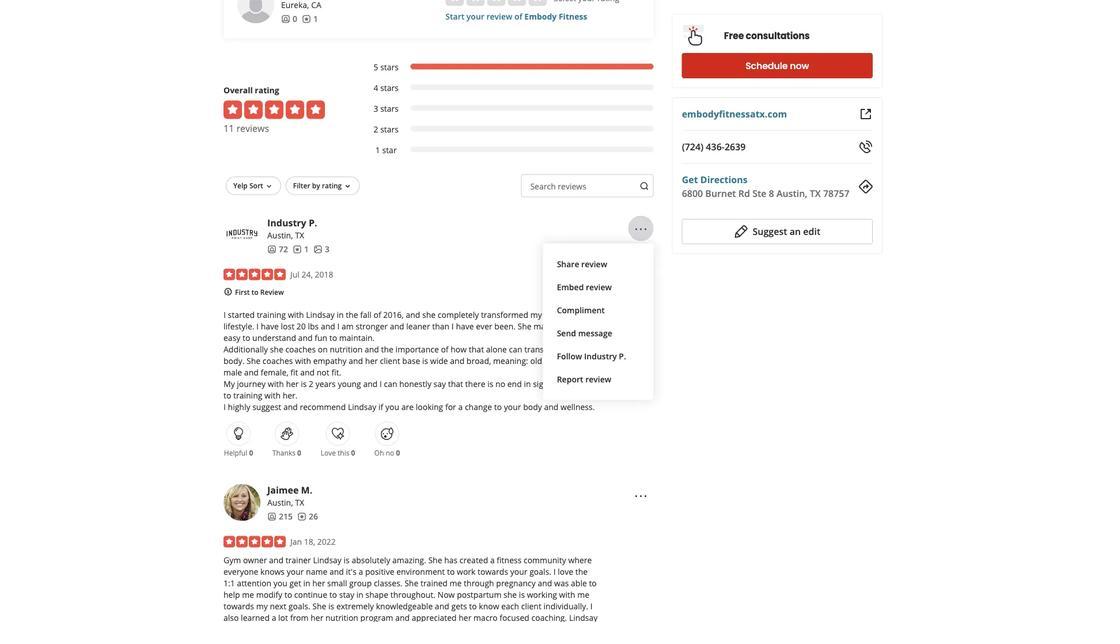 Task type: describe. For each thing, give the bounding box(es) containing it.
16 friends v2 image
[[267, 513, 277, 522]]

embodyfitnessatx.com link
[[682, 108, 787, 120]]

fitness inside gym owner and trainer lindsay is absolutely amazing. she has created a fitness community where everyone knows your name and it's a positive environment to work towards your goals. i love the 1:1 attention you get in her small group classes.  she trained me through pregnancy and was able to help me modify to continue to stay in shape throughout. now postpartum she is working with me towards my next goals. she is extremely knowledgeable and gets to know each client individually. i also learned a lot from her nutrition program and appreciated her macro focused coaching. li
[[497, 555, 522, 566]]

5 star rating image for jul 24, 2018
[[224, 269, 286, 281]]

she left has
[[428, 555, 442, 566]]

through
[[464, 578, 494, 589]]

you inside gym owner and trainer lindsay is absolutely amazing. she has created a fitness community where everyone knows your name and it's a positive environment to work towards your goals. i love the 1:1 attention you get in her small group classes.  she trained me through pregnancy and was able to help me modify to continue to stay in shape throughout. now postpartum she is working with me towards my next goals. she is extremely knowledgeable and gets to know each client individually. i also learned a lot from her nutrition program and appreciated her macro focused coaching. li
[[274, 578, 287, 589]]

jul 24, 2018
[[290, 270, 333, 280]]

i left started
[[224, 310, 226, 320]]

where
[[568, 555, 592, 566]]

industry inside button
[[584, 351, 617, 362]]

body
[[523, 402, 542, 413]]

to right able
[[589, 578, 597, 589]]

if
[[379, 402, 383, 413]]

18,
[[304, 537, 315, 548]]

0 vertical spatial 2
[[374, 124, 378, 135]]

a left lot
[[272, 613, 276, 622]]

austin, inside get directions 6800 burnet rd ste 8 austin, tx 78757
[[777, 187, 808, 200]]

2 menu image from the top
[[634, 490, 648, 504]]

(0 reactions) element for love this 0
[[351, 449, 355, 458]]

trainer
[[286, 555, 311, 566]]

get
[[682, 173, 698, 186]]

fun
[[315, 333, 327, 344]]

review down rating element
[[487, 11, 513, 22]]

24 external link v2 image
[[859, 107, 873, 121]]

with up suggest
[[265, 390, 281, 401]]

i left love on the right
[[554, 567, 556, 578]]

5
[[374, 62, 378, 73]]

16 review v2 image for 26
[[297, 513, 307, 522]]

suggest
[[252, 402, 281, 413]]

embed
[[557, 282, 584, 293]]

working
[[527, 590, 557, 601]]

1 vertical spatial lindsay
[[348, 402, 377, 413]]

filter
[[293, 181, 310, 191]]

owner
[[243, 555, 267, 566]]

filter by rating
[[293, 181, 342, 191]]

1:1
[[224, 578, 235, 589]]

search image
[[640, 182, 649, 191]]

her down fit
[[286, 379, 299, 390]]

2639
[[725, 141, 746, 153]]

16 chevron down v2 image for yelp sort
[[264, 182, 274, 191]]

215
[[279, 511, 293, 522]]

send message
[[557, 328, 612, 339]]

looking
[[416, 402, 443, 413]]

photo of industry p. image
[[224, 217, 260, 254]]

5 stars
[[374, 62, 399, 73]]

reviews for 11 reviews
[[237, 122, 269, 135]]

to right fun
[[329, 333, 337, 344]]

your up get
[[287, 567, 304, 578]]

5 star rating image for jan 18, 2022
[[224, 537, 286, 548]]

11 reviews
[[224, 122, 269, 135]]

stars for 5 stars
[[380, 62, 399, 73]]

in right end at the bottom left of the page
[[524, 379, 531, 390]]

name
[[306, 567, 328, 578]]

filter reviews by 2 stars rating element
[[362, 124, 654, 136]]

individually.
[[544, 601, 588, 612]]

1 horizontal spatial that
[[469, 344, 484, 355]]

0 right oh
[[396, 449, 400, 458]]

for
[[445, 402, 456, 413]]

0 horizontal spatial me
[[242, 590, 254, 601]]

reviews element for m.
[[297, 511, 318, 523]]

how
[[451, 344, 467, 355]]

0 right helpful
[[249, 449, 253, 458]]

importance
[[396, 344, 439, 355]]

i left 'highly'
[[224, 402, 226, 413]]

also
[[224, 613, 239, 622]]

transformed
[[481, 310, 528, 320]]

mindset
[[544, 310, 575, 320]]

report review button
[[552, 368, 645, 391]]

attention
[[237, 578, 271, 589]]

6800
[[682, 187, 703, 200]]

is up it's
[[344, 555, 350, 566]]

share review button
[[552, 253, 645, 276]]

2 stars
[[374, 124, 399, 135]]

continue
[[294, 590, 327, 601]]

female,
[[261, 367, 289, 378]]

3 stars
[[374, 104, 399, 115]]

directions
[[701, 173, 748, 186]]

oh
[[374, 449, 384, 458]]

0 vertical spatial goals.
[[530, 567, 551, 578]]

1 horizontal spatial me
[[450, 578, 462, 589]]

macro
[[474, 613, 498, 622]]

(no rating) image
[[446, 0, 547, 6]]

work
[[457, 567, 476, 578]]

her.
[[283, 390, 298, 401]]

i right than on the bottom left
[[452, 321, 454, 332]]

now
[[790, 59, 809, 72]]

change
[[465, 402, 492, 413]]

alone
[[486, 344, 507, 355]]

1 vertical spatial can
[[384, 379, 397, 390]]

with inside gym owner and trainer lindsay is absolutely amazing. she has created a fitness community where everyone knows your name and it's a positive environment to work towards your goals. i love the 1:1 attention you get in her small group classes.  she trained me through pregnancy and was able to help me modify to continue to stay in shape throughout. now postpartum she is working with me towards my next goals. she is extremely knowledgeable and gets to know each client individually. i also learned a lot from her nutrition program and appreciated her macro focused coaching. li
[[559, 590, 575, 601]]

thanks
[[272, 449, 296, 458]]

photo of jaimee m. image
[[224, 485, 260, 522]]

search reviews
[[530, 181, 587, 192]]

2 horizontal spatial 1
[[376, 145, 380, 156]]

shape
[[366, 590, 388, 601]]

1 vertical spatial coaches
[[263, 356, 293, 367]]

was
[[554, 578, 569, 589]]

it's
[[346, 567, 357, 578]]

get directions 6800 burnet rd ste 8 austin, tx 78757
[[682, 173, 850, 200]]

is left wide
[[422, 356, 428, 367]]

star
[[382, 145, 397, 156]]

0 vertical spatial the
[[346, 310, 358, 320]]

pregnancy
[[496, 578, 536, 589]]

is right there
[[488, 379, 494, 390]]

lindsay for is
[[313, 555, 342, 566]]

0 right the this
[[351, 449, 355, 458]]

26
[[309, 511, 318, 522]]

0 vertical spatial training
[[257, 310, 286, 320]]

overall
[[224, 85, 253, 96]]

4
[[374, 83, 378, 94]]

young
[[338, 379, 361, 390]]

embed review button
[[552, 276, 645, 299]]

1 horizontal spatial of
[[441, 344, 449, 355]]

wide
[[430, 356, 448, 367]]

extremely
[[336, 601, 374, 612]]

your up pregnancy
[[510, 567, 528, 578]]

focused
[[500, 613, 530, 622]]

0 horizontal spatial towards
[[224, 601, 254, 612]]

review for report
[[586, 374, 611, 385]]

oh no 0
[[374, 449, 400, 458]]

rating element
[[446, 0, 547, 6]]

tx for p.
[[295, 230, 304, 241]]

0 vertical spatial coaches
[[285, 344, 316, 355]]

is down pregnancy
[[519, 590, 525, 601]]

0 right thanks
[[297, 449, 301, 458]]

search
[[530, 181, 556, 192]]

client inside i started training with lindsay in the fall of 2016, and she completely transformed my mindset and lifestyle. i have lost 20 lbs and i am stronger and leaner than i have ever been. she makes fitness easy to understand and fun to maintain. additionally she coaches on nutrition and the importance of how that alone can transform your body.  she coaches with empathy and her client base is wide and broad, meaning: old and young, male and female, fit and not fit. my journey with her is 2 years young and i can honestly say that there is no end in sight in regards to training with her. i highly suggest and recommend lindsay if you are looking for a change to your body and wellness.
[[380, 356, 400, 367]]

i right lifestyle.
[[256, 321, 259, 332]]

by
[[312, 181, 320, 191]]

is down small
[[328, 601, 334, 612]]

78757
[[823, 187, 850, 200]]

an
[[790, 225, 801, 238]]

to right change
[[494, 402, 502, 413]]

16 friends v2 image for 72
[[267, 245, 277, 254]]

makes
[[534, 321, 558, 332]]

years
[[316, 379, 336, 390]]

yelp
[[233, 181, 248, 191]]

positive
[[365, 567, 394, 578]]

1 vertical spatial no
[[386, 449, 394, 458]]

austin, for industry p.
[[267, 230, 293, 241]]

1 vertical spatial training
[[233, 390, 262, 401]]

1 vertical spatial goals.
[[289, 601, 310, 612]]

leaner
[[406, 321, 430, 332]]

review for embed
[[586, 282, 612, 293]]

message
[[578, 328, 612, 339]]

amazing.
[[392, 555, 426, 566]]

to up additionally
[[243, 333, 250, 344]]

gym owner and trainer lindsay is absolutely amazing. she has created a fitness community where everyone knows your name and it's a positive environment to work towards your goals. i love the 1:1 attention you get in her small group classes.  she trained me through pregnancy and was able to help me modify to continue to stay in shape throughout. now postpartum she is working with me towards my next goals. she is extremely knowledgeable and gets to know each client individually. i also learned a lot from her nutrition program and appreciated her macro focused coaching. li
[[224, 555, 598, 622]]

nutrition inside i started training with lindsay in the fall of 2016, and she completely transformed my mindset and lifestyle. i have lost 20 lbs and i am stronger and leaner than i have ever been. she makes fitness easy to understand and fun to maintain. additionally she coaches on nutrition and the importance of how that alone can transform your body.  she coaches with empathy and her client base is wide and broad, meaning: old and young, male and female, fit and not fit. my journey with her is 2 years young and i can honestly say that there is no end in sight in regards to training with her. i highly suggest and recommend lindsay if you are looking for a change to your body and wellness.
[[330, 344, 363, 355]]

first to review
[[235, 288, 284, 297]]

on
[[318, 344, 328, 355]]

p. inside industry p. austin, tx
[[309, 217, 317, 229]]

1 for 0
[[313, 14, 318, 25]]

in right sight
[[553, 379, 560, 390]]

friends element for jaimee
[[267, 511, 293, 523]]

gym
[[224, 555, 241, 566]]

trained
[[421, 578, 448, 589]]



Task type: locate. For each thing, give the bounding box(es) containing it.
1 vertical spatial 1
[[376, 145, 380, 156]]

reviews right 11
[[237, 122, 269, 135]]

0 horizontal spatial rating
[[255, 85, 279, 96]]

fitness
[[560, 321, 585, 332], [497, 555, 522, 566]]

appreciated
[[412, 613, 457, 622]]

3
[[374, 104, 378, 115], [325, 244, 330, 255]]

1 horizontal spatial can
[[509, 344, 522, 355]]

0 vertical spatial of
[[515, 11, 522, 22]]

1 vertical spatial the
[[381, 344, 394, 355]]

2 horizontal spatial the
[[575, 567, 588, 578]]

a right created
[[490, 555, 495, 566]]

1 horizontal spatial p.
[[619, 351, 626, 362]]

her down gets
[[459, 613, 472, 622]]

thanks 0
[[272, 449, 301, 458]]

client
[[380, 356, 400, 367], [521, 601, 542, 612]]

friends element containing 72
[[267, 244, 288, 255]]

0 inside friends element
[[293, 14, 297, 25]]

stars for 3 stars
[[380, 104, 399, 115]]

2 inside i started training with lindsay in the fall of 2016, and she completely transformed my mindset and lifestyle. i have lost 20 lbs and i am stronger and leaner than i have ever been. she makes fitness easy to understand and fun to maintain. additionally she coaches on nutrition and the importance of how that alone can transform your body.  she coaches with empathy and her client base is wide and broad, meaning: old and young, male and female, fit and not fit. my journey with her is 2 years young and i can honestly say that there is no end in sight in regards to training with her. i highly suggest and recommend lindsay if you are looking for a change to your body and wellness.
[[309, 379, 313, 390]]

filter reviews by 3 stars rating element
[[362, 103, 654, 115]]

in right get
[[303, 578, 310, 589]]

schedule
[[746, 59, 788, 72]]

0 vertical spatial tx
[[810, 187, 821, 200]]

fitness inside i started training with lindsay in the fall of 2016, and she completely transformed my mindset and lifestyle. i have lost 20 lbs and i am stronger and leaner than i have ever been. she makes fitness easy to understand and fun to maintain. additionally she coaches on nutrition and the importance of how that alone can transform your body.  she coaches with empathy and her client base is wide and broad, meaning: old and young, male and female, fit and not fit. my journey with her is 2 years young and i can honestly say that there is no end in sight in regards to training with her. i highly suggest and recommend lindsay if you are looking for a change to your body and wellness.
[[560, 321, 585, 332]]

filter by rating button
[[286, 177, 360, 195]]

austin, right 8
[[777, 187, 808, 200]]

5 star rating image
[[224, 101, 325, 119], [224, 269, 286, 281], [224, 537, 286, 548]]

436-
[[706, 141, 725, 153]]

broad,
[[467, 356, 491, 367]]

0 vertical spatial 16 friends v2 image
[[281, 15, 290, 24]]

a right it's
[[359, 567, 363, 578]]

fit.
[[332, 367, 341, 378]]

no right oh
[[386, 449, 394, 458]]

0 vertical spatial can
[[509, 344, 522, 355]]

0 horizontal spatial 1
[[304, 244, 309, 255]]

rating right overall at the top of the page
[[255, 85, 279, 96]]

austin, down "jaimee"
[[267, 498, 293, 509]]

friends element for industry
[[267, 244, 288, 255]]

1 stars from the top
[[380, 62, 399, 73]]

not
[[317, 367, 329, 378]]

2 down 3 stars
[[374, 124, 378, 135]]

1 vertical spatial client
[[521, 601, 542, 612]]

1 vertical spatial 16 review v2 image
[[297, 513, 307, 522]]

2 vertical spatial 5 star rating image
[[224, 537, 286, 548]]

embodyfitnessatx.com
[[682, 108, 787, 120]]

no inside i started training with lindsay in the fall of 2016, and she completely transformed my mindset and lifestyle. i have lost 20 lbs and i am stronger and leaner than i have ever been. she makes fitness easy to understand and fun to maintain. additionally she coaches on nutrition and the importance of how that alone can transform your body.  she coaches with empathy and her client base is wide and broad, meaning: old and young, male and female, fit and not fit. my journey with her is 2 years young and i can honestly say that there is no end in sight in regards to training with her. i highly suggest and recommend lindsay if you are looking for a change to your body and wellness.
[[496, 379, 505, 390]]

tx
[[810, 187, 821, 200], [295, 230, 304, 241], [295, 498, 304, 509]]

a right for
[[458, 402, 463, 413]]

in up am
[[337, 310, 344, 320]]

24 pencil v2 image
[[734, 225, 748, 239]]

tx left the 78757
[[810, 187, 821, 200]]

(0 reactions) element for helpful 0
[[249, 449, 253, 458]]

0 vertical spatial rating
[[255, 85, 279, 96]]

additionally
[[224, 344, 268, 355]]

coaches up female,
[[263, 356, 293, 367]]

my inside gym owner and trainer lindsay is absolutely amazing. she has created a fitness community where everyone knows your name and it's a positive environment to work towards your goals. i love the 1:1 attention you get in her small group classes.  she trained me through pregnancy and was able to help me modify to continue to stay in shape throughout. now postpartum she is working with me towards my next goals. she is extremely knowledgeable and gets to know each client individually. i also learned a lot from her nutrition program and appreciated her macro focused coaching. li
[[256, 601, 268, 612]]

photos element
[[313, 244, 330, 255]]

1 vertical spatial 2
[[309, 379, 313, 390]]

lindsay for in
[[306, 310, 335, 320]]

16 chevron down v2 image for filter by rating
[[343, 182, 352, 191]]

tx for m.
[[295, 498, 304, 509]]

burnet
[[706, 187, 736, 200]]

goals. down community
[[530, 567, 551, 578]]

0 vertical spatial reviews
[[237, 122, 269, 135]]

0 vertical spatial nutrition
[[330, 344, 363, 355]]

0 horizontal spatial no
[[386, 449, 394, 458]]

austin, inside jaimee m. austin, tx
[[267, 498, 293, 509]]

16 photos v2 image
[[313, 245, 323, 254]]

1 (0 reactions) element from the left
[[249, 449, 253, 458]]

16 first v2 image
[[224, 288, 233, 297]]

filter reviews by 4 stars rating element
[[362, 83, 654, 94]]

postpartum
[[457, 590, 502, 601]]

nutrition inside gym owner and trainer lindsay is absolutely amazing. she has created a fitness community where everyone knows your name and it's a positive environment to work towards your goals. i love the 1:1 attention you get in her small group classes.  she trained me through pregnancy and was able to help me modify to continue to stay in shape throughout. now postpartum she is working with me towards my next goals. she is extremely knowledgeable and gets to know each client individually. i also learned a lot from her nutrition program and appreciated her macro focused coaching. li
[[326, 613, 358, 622]]

learned
[[241, 613, 270, 622]]

body.
[[224, 356, 245, 367]]

her right from
[[311, 613, 323, 622]]

review inside share review button
[[581, 259, 607, 270]]

i right individually. at the bottom of the page
[[591, 601, 593, 612]]

classes.
[[374, 578, 403, 589]]

jaimee m. austin, tx
[[267, 484, 312, 509]]

2 stars from the top
[[380, 83, 399, 94]]

1 16 chevron down v2 image from the left
[[264, 182, 274, 191]]

0 horizontal spatial 16 chevron down v2 image
[[264, 182, 274, 191]]

2 (0 reactions) element from the left
[[297, 449, 301, 458]]

1 vertical spatial nutrition
[[326, 613, 358, 622]]

towards up through
[[478, 567, 508, 578]]

lindsay up name
[[313, 555, 342, 566]]

3 5 star rating image from the top
[[224, 537, 286, 548]]

2 horizontal spatial of
[[515, 11, 522, 22]]

she
[[518, 321, 532, 332], [247, 356, 261, 367], [428, 555, 442, 566], [405, 578, 419, 589], [312, 601, 326, 612]]

friends element left 16 review v2 icon
[[267, 244, 288, 255]]

1 vertical spatial 5 star rating image
[[224, 269, 286, 281]]

1 horizontal spatial my
[[530, 310, 542, 320]]

my inside i started training with lindsay in the fall of 2016, and she completely transformed my mindset and lifestyle. i have lost 20 lbs and i am stronger and leaner than i have ever been. she makes fitness easy to understand and fun to maintain. additionally she coaches on nutrition and the importance of how that alone can transform your body.  she coaches with empathy and her client base is wide and broad, meaning: old and young, male and female, fit and not fit. my journey with her is 2 years young and i can honestly say that there is no end in sight in regards to training with her. i highly suggest and recommend lindsay if you are looking for a change to your body and wellness.
[[530, 310, 542, 320]]

2 vertical spatial friends element
[[267, 511, 293, 523]]

8
[[769, 187, 774, 200]]

reviews element right 'photo of ruby a.'
[[302, 13, 318, 25]]

0 vertical spatial no
[[496, 379, 505, 390]]

1 horizontal spatial rating
[[322, 181, 342, 191]]

p. up 16 photos v2
[[309, 217, 317, 229]]

photo of ruby a. image
[[237, 0, 274, 24]]

with up fit
[[295, 356, 311, 367]]

can
[[509, 344, 522, 355], [384, 379, 397, 390]]

2 vertical spatial reviews element
[[297, 511, 318, 523]]

training down journey
[[233, 390, 262, 401]]

start
[[446, 11, 465, 22]]

3 stars from the top
[[380, 104, 399, 115]]

share review
[[557, 259, 607, 270]]

industry
[[267, 217, 306, 229], [584, 351, 617, 362]]

your right start
[[467, 11, 485, 22]]

p. inside button
[[619, 351, 626, 362]]

industry p. link
[[267, 217, 317, 229]]

0 right 'photo of ruby a.'
[[293, 14, 297, 25]]

sort
[[249, 181, 263, 191]]

1 vertical spatial austin,
[[267, 230, 293, 241]]

2 horizontal spatial me
[[577, 590, 590, 601]]

austin, for jaimee m.
[[267, 498, 293, 509]]

you down the knows
[[274, 578, 287, 589]]

0 vertical spatial austin,
[[777, 187, 808, 200]]

wellness.
[[561, 402, 595, 413]]

fitness up pregnancy
[[497, 555, 522, 566]]

2 vertical spatial she
[[504, 590, 517, 601]]

with up individually. at the bottom of the page
[[559, 590, 575, 601]]

0 horizontal spatial of
[[374, 310, 381, 320]]

knows
[[260, 567, 285, 578]]

2 vertical spatial the
[[575, 567, 588, 578]]

4 stars from the top
[[380, 124, 399, 135]]

are
[[401, 402, 414, 413]]

fitness down mindset
[[560, 321, 585, 332]]

suggest an edit
[[753, 225, 821, 238]]

now
[[438, 590, 455, 601]]

to down my
[[224, 390, 231, 401]]

to down get
[[285, 590, 292, 601]]

industry inside industry p. austin, tx
[[267, 217, 306, 229]]

4 stars
[[374, 83, 399, 94]]

filter reviews by 5 stars rating element
[[362, 62, 654, 73]]

has
[[444, 555, 458, 566]]

stars for 4 stars
[[380, 83, 399, 94]]

review inside embed review button
[[586, 282, 612, 293]]

5 star rating image down overall rating
[[224, 101, 325, 119]]

suggest
[[753, 225, 787, 238]]

1 horizontal spatial reviews
[[558, 181, 587, 192]]

(0 reactions) element for oh no 0
[[396, 449, 400, 458]]

there
[[465, 379, 486, 390]]

24 directions v2 image
[[859, 180, 873, 194]]

nutrition down extremely at the bottom left of page
[[326, 613, 358, 622]]

0 vertical spatial menu image
[[634, 223, 648, 236]]

3 (0 reactions) element from the left
[[351, 449, 355, 458]]

you inside i started training with lindsay in the fall of 2016, and she completely transformed my mindset and lifestyle. i have lost 20 lbs and i am stronger and leaner than i have ever been. she makes fitness easy to understand and fun to maintain. additionally she coaches on nutrition and the importance of how that alone can transform your body.  she coaches with empathy and her client base is wide and broad, meaning: old and young, male and female, fit and not fit. my journey with her is 2 years young and i can honestly say that there is no end in sight in regards to training with her. i highly suggest and recommend lindsay if you are looking for a change to your body and wellness.
[[385, 402, 399, 413]]

0 horizontal spatial 3
[[325, 244, 330, 255]]

is
[[422, 356, 428, 367], [301, 379, 307, 390], [488, 379, 494, 390], [344, 555, 350, 566], [519, 590, 525, 601], [328, 601, 334, 612]]

you right the if
[[385, 402, 399, 413]]

to down small
[[329, 590, 337, 601]]

2 vertical spatial of
[[441, 344, 449, 355]]

helpful 0
[[224, 449, 253, 458]]

1 have from the left
[[261, 321, 279, 332]]

0 horizontal spatial that
[[448, 379, 463, 390]]

review up embed review button
[[581, 259, 607, 270]]

2 have from the left
[[456, 321, 474, 332]]

3 inside photos element
[[325, 244, 330, 255]]

2 5 star rating image from the top
[[224, 269, 286, 281]]

with down female,
[[268, 379, 284, 390]]

friends element containing 0
[[281, 13, 297, 25]]

her
[[365, 356, 378, 367], [286, 379, 299, 390], [312, 578, 325, 589], [311, 613, 323, 622], [459, 613, 472, 622]]

16 review v2 image
[[302, 15, 311, 24], [297, 513, 307, 522]]

0 horizontal spatial industry
[[267, 217, 306, 229]]

5 star rating image up owner
[[224, 537, 286, 548]]

1 horizontal spatial the
[[381, 344, 394, 355]]

16 review v2 image right 'photo of ruby a.'
[[302, 15, 311, 24]]

16 chevron down v2 image inside filter by rating dropdown button
[[343, 182, 352, 191]]

journey
[[237, 379, 266, 390]]

16 review v2 image for 1
[[302, 15, 311, 24]]

free consultations
[[724, 29, 810, 42]]

stars for 2 stars
[[380, 124, 399, 135]]

maintain.
[[339, 333, 375, 344]]

(0 reactions) element right oh
[[396, 449, 400, 458]]

menu
[[543, 244, 654, 401]]

your
[[467, 11, 485, 22], [564, 344, 582, 355], [504, 402, 521, 413], [287, 567, 304, 578], [510, 567, 528, 578]]

friends element containing 215
[[267, 511, 293, 523]]

menu containing share review
[[543, 244, 654, 401]]

20
[[297, 321, 306, 332]]

2 16 chevron down v2 image from the left
[[343, 182, 352, 191]]

1 horizontal spatial you
[[385, 402, 399, 413]]

know
[[479, 601, 499, 612]]

everyone
[[224, 567, 258, 578]]

1 for 72
[[304, 244, 309, 255]]

knowledgeable
[[376, 601, 433, 612]]

no
[[496, 379, 505, 390], [386, 449, 394, 458]]

tx up 16 review v2 icon
[[295, 230, 304, 241]]

towards up also
[[224, 601, 254, 612]]

review inside "report review" button
[[586, 374, 611, 385]]

1 5 star rating image from the top
[[224, 101, 325, 119]]

i up the if
[[380, 379, 382, 390]]

1 vertical spatial industry
[[584, 351, 617, 362]]

the down stronger
[[381, 344, 394, 355]]

16 chevron down v2 image inside yelp sort dropdown button
[[264, 182, 274, 191]]

the inside gym owner and trainer lindsay is absolutely amazing. she has created a fitness community where everyone knows your name and it's a positive environment to work towards your goals. i love the 1:1 attention you get in her small group classes.  she trained me through pregnancy and was able to help me modify to continue to stay in shape throughout. now postpartum she is working with me towards my next goals. she is extremely knowledgeable and gets to know each client individually. i also learned a lot from her nutrition program and appreciated her macro focused coaching. li
[[575, 567, 588, 578]]

2 horizontal spatial she
[[504, 590, 517, 601]]

she right been.
[[518, 321, 532, 332]]

i left am
[[337, 321, 340, 332]]

community
[[524, 555, 566, 566]]

filter reviews by 1 star rating element
[[362, 145, 654, 156]]

tx inside get directions 6800 burnet rd ste 8 austin, tx 78757
[[810, 187, 821, 200]]

5 star rating image up first to review
[[224, 269, 286, 281]]

reviews element right the 215
[[297, 511, 318, 523]]

lindsay left the if
[[348, 402, 377, 413]]

16 friends v2 image for 0
[[281, 15, 290, 24]]

(0 reactions) element
[[249, 449, 253, 458], [297, 449, 301, 458], [351, 449, 355, 458], [396, 449, 400, 458]]

her down name
[[312, 578, 325, 589]]

my
[[224, 379, 235, 390]]

0 vertical spatial my
[[530, 310, 542, 320]]

4 (0 reactions) element from the left
[[396, 449, 400, 458]]

your up young,
[[564, 344, 582, 355]]

0 horizontal spatial the
[[346, 310, 358, 320]]

schedule now
[[746, 59, 809, 72]]

0 vertical spatial client
[[380, 356, 400, 367]]

end
[[508, 379, 522, 390]]

austin, inside industry p. austin, tx
[[267, 230, 293, 241]]

suggest an edit button
[[682, 219, 873, 244]]

industry up 72
[[267, 217, 306, 229]]

my up makes
[[530, 310, 542, 320]]

0 vertical spatial she
[[422, 310, 436, 320]]

first
[[235, 288, 250, 297]]

1 star
[[376, 145, 397, 156]]

1 horizontal spatial 16 friends v2 image
[[281, 15, 290, 24]]

her down maintain.
[[365, 356, 378, 367]]

0 vertical spatial lindsay
[[306, 310, 335, 320]]

2 vertical spatial 1
[[304, 244, 309, 255]]

she inside gym owner and trainer lindsay is absolutely amazing. she has created a fitness community where everyone knows your name and it's a positive environment to work towards your goals. i love the 1:1 attention you get in her small group classes.  she trained me through pregnancy and was able to help me modify to continue to stay in shape throughout. now postpartum she is working with me towards my next goals. she is extremely knowledgeable and gets to know each client individually. i also learned a lot from her nutrition program and appreciated her macro focused coaching. li
[[504, 590, 517, 601]]

can left honestly
[[384, 379, 397, 390]]

stars
[[380, 62, 399, 73], [380, 83, 399, 94], [380, 104, 399, 115], [380, 124, 399, 135]]

1 horizontal spatial towards
[[478, 567, 508, 578]]

0 horizontal spatial fitness
[[497, 555, 522, 566]]

schedule now link
[[682, 53, 873, 78]]

she up throughout.
[[405, 578, 419, 589]]

the down where
[[575, 567, 588, 578]]

tx inside industry p. austin, tx
[[295, 230, 304, 241]]

5 star rating image for 11 reviews
[[224, 101, 325, 119]]

0 horizontal spatial goals.
[[289, 601, 310, 612]]

2 vertical spatial lindsay
[[313, 555, 342, 566]]

3 for 3
[[325, 244, 330, 255]]

0 vertical spatial p.
[[309, 217, 317, 229]]

0 horizontal spatial can
[[384, 379, 397, 390]]

to down postpartum
[[469, 601, 477, 612]]

share
[[557, 259, 579, 270]]

1 vertical spatial that
[[448, 379, 463, 390]]

free
[[724, 29, 744, 42]]

0 vertical spatial you
[[385, 402, 399, 413]]

1 horizontal spatial industry
[[584, 351, 617, 362]]

she down additionally
[[247, 356, 261, 367]]

(0 reactions) element right thanks
[[297, 449, 301, 458]]

1 menu image from the top
[[634, 223, 648, 236]]

reviews for search reviews
[[558, 181, 587, 192]]

None radio
[[446, 0, 464, 6], [466, 0, 485, 6], [508, 0, 526, 6], [446, 0, 464, 6], [466, 0, 485, 6], [508, 0, 526, 6]]

gets
[[451, 601, 467, 612]]

to down has
[[447, 567, 455, 578]]

(0 reactions) element right helpful
[[249, 449, 253, 458]]

3 right 16 photos v2
[[325, 244, 330, 255]]

friends element right 'photo of ruby a.'
[[281, 13, 297, 25]]

with up 20
[[288, 310, 304, 320]]

2 vertical spatial austin,
[[267, 498, 293, 509]]

16 friends v2 image
[[281, 15, 290, 24], [267, 245, 277, 254]]

1 vertical spatial my
[[256, 601, 268, 612]]

review for share
[[581, 259, 607, 270]]

(0 reactions) element for thanks 0
[[297, 449, 301, 458]]

coaches left on
[[285, 344, 316, 355]]

client inside gym owner and trainer lindsay is absolutely amazing. she has created a fitness community where everyone knows your name and it's a positive environment to work towards your goals. i love the 1:1 attention you get in her small group classes.  she trained me through pregnancy and was able to help me modify to continue to stay in shape throughout. now postpartum she is working with me towards my next goals. she is extremely knowledgeable and gets to know each client individually. i also learned a lot from her nutrition program and appreciated her macro focused coaching. li
[[521, 601, 542, 612]]

0 vertical spatial reviews element
[[302, 13, 318, 25]]

1 horizontal spatial 2
[[374, 124, 378, 135]]

1 horizontal spatial no
[[496, 379, 505, 390]]

a inside i started training with lindsay in the fall of 2016, and she completely transformed my mindset and lifestyle. i have lost 20 lbs and i am stronger and leaner than i have ever been. she makes fitness easy to understand and fun to maintain. additionally she coaches on nutrition and the importance of how that alone can transform your body.  she coaches with empathy and her client base is wide and broad, meaning: old and young, male and female, fit and not fit. my journey with her is 2 years young and i can honestly say that there is no end in sight in regards to training with her. i highly suggest and recommend lindsay if you are looking for a change to your body and wellness.
[[458, 402, 463, 413]]

1 vertical spatial tx
[[295, 230, 304, 241]]

tx inside jaimee m. austin, tx
[[295, 498, 304, 509]]

lindsay
[[306, 310, 335, 320], [348, 402, 377, 413], [313, 555, 342, 566]]

me down attention
[[242, 590, 254, 601]]

lindsay inside gym owner and trainer lindsay is absolutely amazing. she has created a fitness community where everyone knows your name and it's a positive environment to work towards your goals. i love the 1:1 attention you get in her small group classes.  she trained me through pregnancy and was able to help me modify to continue to stay in shape throughout. now postpartum she is working with me towards my next goals. she is extremely knowledgeable and gets to know each client individually. i also learned a lot from her nutrition program and appreciated her macro focused coaching. li
[[313, 555, 342, 566]]

menu image
[[634, 223, 648, 236], [634, 490, 648, 504]]

to
[[252, 288, 259, 297], [243, 333, 250, 344], [329, 333, 337, 344], [224, 390, 231, 401], [494, 402, 502, 413], [447, 567, 455, 578], [589, 578, 597, 589], [285, 590, 292, 601], [329, 590, 337, 601], [469, 601, 477, 612]]

1 vertical spatial rating
[[322, 181, 342, 191]]

1 horizontal spatial she
[[422, 310, 436, 320]]

1 horizontal spatial client
[[521, 601, 542, 612]]

0 horizontal spatial reviews
[[237, 122, 269, 135]]

reviews element
[[302, 13, 318, 25], [293, 244, 309, 255], [297, 511, 318, 523]]

coaches
[[285, 344, 316, 355], [263, 356, 293, 367]]

reviews element right 72
[[293, 244, 309, 255]]

she down understand
[[270, 344, 283, 355]]

0 vertical spatial 16 review v2 image
[[302, 15, 311, 24]]

easy
[[224, 333, 241, 344]]

have down completely
[[456, 321, 474, 332]]

3 for 3 stars
[[374, 104, 378, 115]]

friends element
[[281, 13, 297, 25], [267, 244, 288, 255], [267, 511, 293, 523]]

rating inside dropdown button
[[322, 181, 342, 191]]

16 review v2 image left 26 at the bottom of page
[[297, 513, 307, 522]]

she up each
[[504, 590, 517, 601]]

small
[[327, 578, 347, 589]]

1 vertical spatial 16 friends v2 image
[[267, 245, 277, 254]]

she down continue
[[312, 601, 326, 612]]

honestly
[[399, 379, 432, 390]]

reviews element containing 26
[[297, 511, 318, 523]]

in
[[337, 310, 344, 320], [524, 379, 531, 390], [553, 379, 560, 390], [303, 578, 310, 589], [357, 590, 364, 601]]

2016,
[[383, 310, 404, 320]]

1 vertical spatial p.
[[619, 351, 626, 362]]

16 chevron down v2 image
[[264, 182, 274, 191], [343, 182, 352, 191]]

your left body
[[504, 402, 521, 413]]

my
[[530, 310, 542, 320], [256, 601, 268, 612]]

2
[[374, 124, 378, 135], [309, 379, 313, 390]]

stars right 5
[[380, 62, 399, 73]]

  text field
[[521, 175, 654, 198]]

rd
[[739, 187, 750, 200]]

(0 reactions) element right the this
[[351, 449, 355, 458]]

completely
[[438, 310, 479, 320]]

lbs
[[308, 321, 319, 332]]

1 vertical spatial she
[[270, 344, 283, 355]]

love
[[321, 449, 336, 458]]

0 horizontal spatial 16 friends v2 image
[[267, 245, 277, 254]]

tx down m.
[[295, 498, 304, 509]]

0 vertical spatial that
[[469, 344, 484, 355]]

industry down the send message "button"
[[584, 351, 617, 362]]

2 vertical spatial tx
[[295, 498, 304, 509]]

1 vertical spatial reviews
[[558, 181, 587, 192]]

to right the first
[[252, 288, 259, 297]]

of right fall
[[374, 310, 381, 320]]

0 horizontal spatial she
[[270, 344, 283, 355]]

16 review v2 image
[[293, 245, 302, 254]]

1 vertical spatial you
[[274, 578, 287, 589]]

in down group
[[357, 590, 364, 601]]

16 chevron down v2 image right the filter by rating
[[343, 182, 352, 191]]

report
[[557, 374, 583, 385]]

jaimee m. link
[[267, 484, 312, 496]]

am
[[342, 321, 354, 332]]

0 vertical spatial fitness
[[560, 321, 585, 332]]

yelp sort button
[[226, 177, 281, 195]]

0 horizontal spatial have
[[261, 321, 279, 332]]

0 vertical spatial towards
[[478, 567, 508, 578]]

reviews element for p.
[[293, 244, 309, 255]]

24 phone v2 image
[[859, 140, 873, 154]]

is left years at the left bottom of the page
[[301, 379, 307, 390]]

1 horizontal spatial have
[[456, 321, 474, 332]]

0 vertical spatial 5 star rating image
[[224, 101, 325, 119]]

1 vertical spatial of
[[374, 310, 381, 320]]

0 horizontal spatial p.
[[309, 217, 317, 229]]

been.
[[495, 321, 516, 332]]

lindsay up lbs
[[306, 310, 335, 320]]

None radio
[[487, 0, 506, 6], [529, 0, 547, 6], [487, 0, 506, 6], [529, 0, 547, 6]]



Task type: vqa. For each thing, say whether or not it's contained in the screenshot.
"Terms of Use"
no



